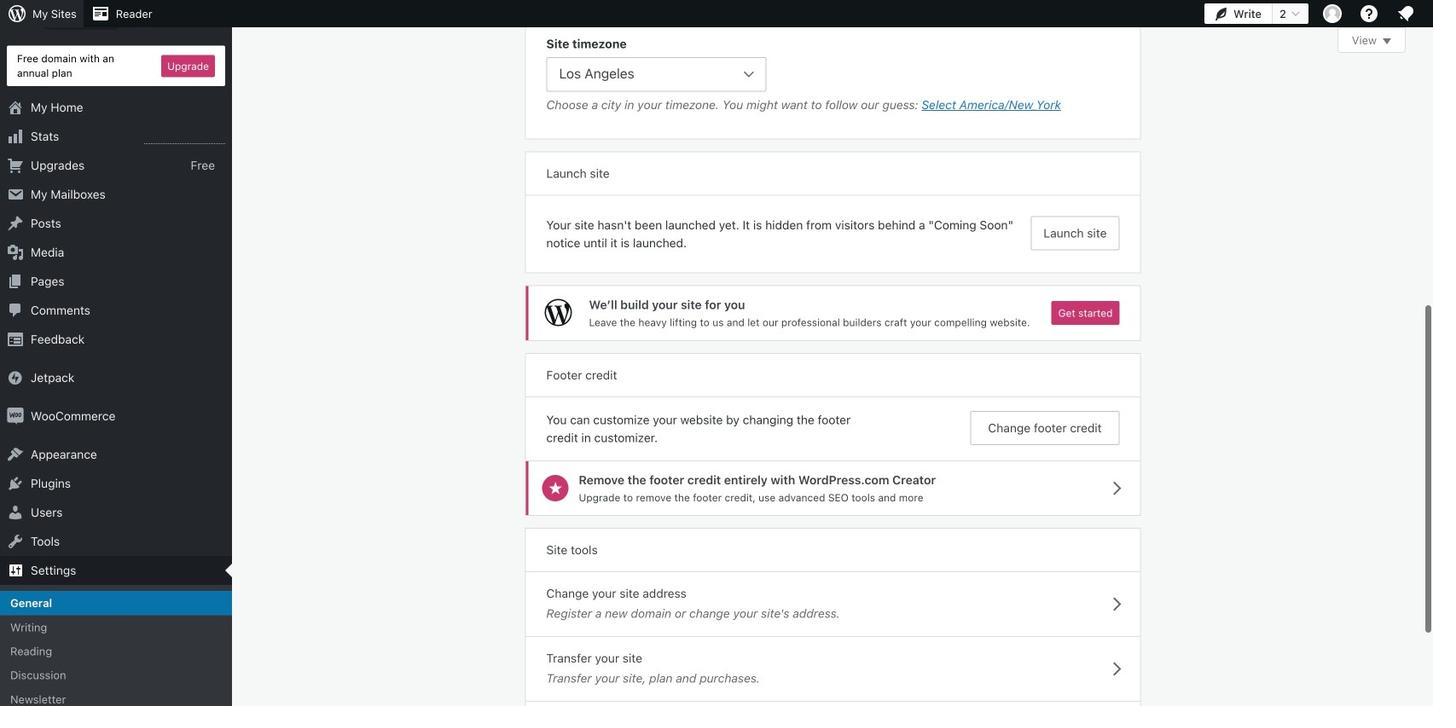 Task type: vqa. For each thing, say whether or not it's contained in the screenshot.
"Help" ICON
yes



Task type: locate. For each thing, give the bounding box(es) containing it.
0 vertical spatial img image
[[7, 303, 24, 321]]

1 img image from the top
[[7, 303, 24, 321]]

img image
[[7, 303, 24, 321], [7, 342, 24, 359]]

help image
[[1360, 3, 1380, 24]]

1 vertical spatial img image
[[7, 342, 24, 359]]

group
[[547, 0, 1120, 52]]



Task type: describe. For each thing, give the bounding box(es) containing it.
manage your notifications image
[[1396, 3, 1417, 24]]

my profile image
[[1324, 4, 1343, 23]]

2 img image from the top
[[7, 342, 24, 359]]

closed image
[[1384, 38, 1392, 44]]

highest hourly views 0 image
[[144, 67, 225, 78]]



